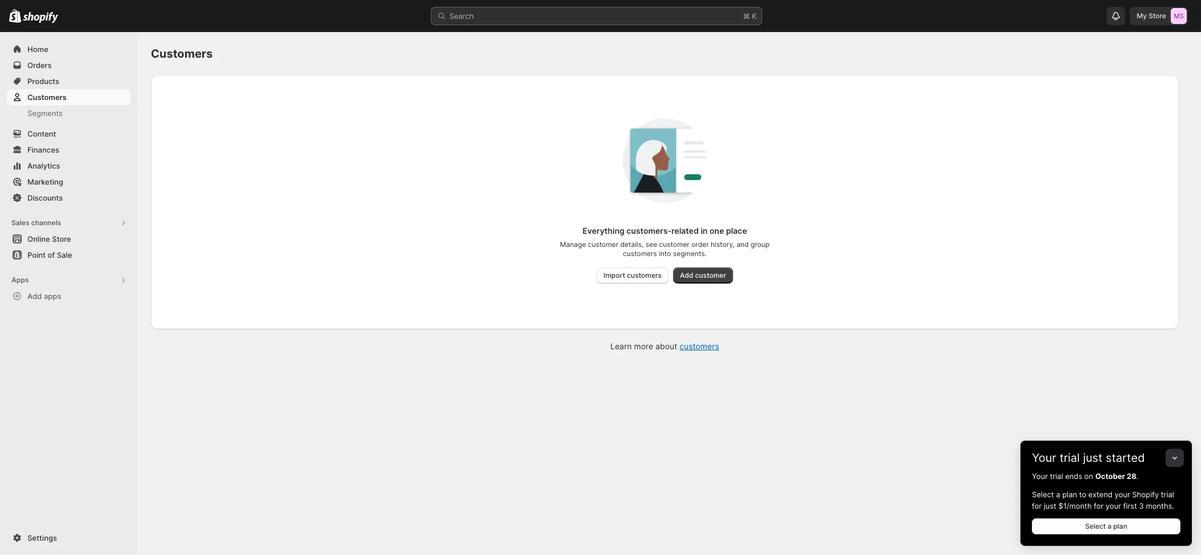 Task type: vqa. For each thing, say whether or not it's contained in the screenshot.
plan for Select a plan to extend your Shopify trial for just $1/month for your first 3 months.
yes



Task type: locate. For each thing, give the bounding box(es) containing it.
1 vertical spatial customers
[[627, 271, 662, 280]]

1 vertical spatial your
[[1106, 501, 1122, 510]]

your inside dropdown button
[[1032, 451, 1057, 465]]

your trial ends on october 28 .
[[1032, 472, 1139, 481]]

extend
[[1089, 490, 1113, 499]]

a for select a plan to extend your shopify trial for just $1/month for your first 3 months.
[[1056, 490, 1061, 499]]

28
[[1127, 472, 1137, 481]]

2 vertical spatial customers
[[680, 341, 720, 351]]

add for add customer
[[680, 271, 694, 280]]

1 vertical spatial add
[[27, 292, 42, 301]]

marketing
[[27, 177, 63, 186]]

ends
[[1066, 472, 1083, 481]]

0 vertical spatial customers
[[623, 249, 657, 258]]

1 horizontal spatial a
[[1108, 522, 1112, 530]]

your up the your trial ends on october 28 . at right
[[1032, 451, 1057, 465]]

1 horizontal spatial plan
[[1114, 522, 1128, 530]]

your for your trial just started
[[1032, 451, 1057, 465]]

customer up into
[[659, 240, 690, 249]]

0 horizontal spatial store
[[52, 234, 71, 244]]

2 vertical spatial trial
[[1162, 490, 1175, 499]]

plan up the $1/month
[[1063, 490, 1078, 499]]

point of sale button
[[0, 247, 137, 263]]

my store
[[1137, 11, 1167, 20]]

add down segments.
[[680, 271, 694, 280]]

trial up ends
[[1060, 451, 1080, 465]]

import customers
[[604, 271, 662, 280]]

your left first
[[1106, 501, 1122, 510]]

plan
[[1063, 490, 1078, 499], [1114, 522, 1128, 530]]

store inside "link"
[[52, 234, 71, 244]]

store up sale
[[52, 234, 71, 244]]

0 vertical spatial add
[[680, 271, 694, 280]]

segments
[[27, 109, 63, 118]]

everything customers-related in one place manage customer details, see customer order history, and group customers into segments.
[[560, 226, 770, 258]]

shopify
[[1133, 490, 1159, 499]]

for
[[1032, 501, 1042, 510], [1094, 501, 1104, 510]]

select down select a plan to extend your shopify trial for just $1/month for your first 3 months.
[[1086, 522, 1106, 530]]

0 vertical spatial your
[[1032, 451, 1057, 465]]

for down extend
[[1094, 501, 1104, 510]]

customers
[[151, 47, 213, 61], [27, 93, 67, 102]]

just left the $1/month
[[1044, 501, 1057, 510]]

trial inside dropdown button
[[1060, 451, 1080, 465]]

customers right about
[[680, 341, 720, 351]]

1 vertical spatial store
[[52, 234, 71, 244]]

shopify image
[[23, 12, 58, 23]]

1 vertical spatial your
[[1032, 472, 1048, 481]]

0 vertical spatial a
[[1056, 490, 1061, 499]]

plan inside select a plan to extend your shopify trial for just $1/month for your first 3 months.
[[1063, 490, 1078, 499]]

trial inside select a plan to extend your shopify trial for just $1/month for your first 3 months.
[[1162, 490, 1175, 499]]

group
[[751, 240, 770, 249]]

$1/month
[[1059, 501, 1092, 510]]

trial
[[1060, 451, 1080, 465], [1050, 472, 1064, 481], [1162, 490, 1175, 499]]

discounts link
[[7, 190, 130, 206]]

import customers button
[[597, 268, 669, 284]]

0 vertical spatial select
[[1032, 490, 1054, 499]]

1 horizontal spatial customers
[[151, 47, 213, 61]]

place
[[726, 226, 747, 236]]

0 horizontal spatial plan
[[1063, 490, 1078, 499]]

1 vertical spatial just
[[1044, 501, 1057, 510]]

finances link
[[7, 142, 130, 158]]

plan for select a plan to extend your shopify trial for just $1/month for your first 3 months.
[[1063, 490, 1078, 499]]

select inside select a plan to extend your shopify trial for just $1/month for your first 3 months.
[[1032, 490, 1054, 499]]

customer down "everything"
[[588, 240, 619, 249]]

0 horizontal spatial customers
[[27, 93, 67, 102]]

1 for from the left
[[1032, 501, 1042, 510]]

2 your from the top
[[1032, 472, 1048, 481]]

a inside select a plan to extend your shopify trial for just $1/month for your first 3 months.
[[1056, 490, 1061, 499]]

store
[[1149, 11, 1167, 20], [52, 234, 71, 244]]

0 horizontal spatial select
[[1032, 490, 1054, 499]]

your
[[1115, 490, 1131, 499], [1106, 501, 1122, 510]]

1 horizontal spatial select
[[1086, 522, 1106, 530]]

a down select a plan to extend your shopify trial for just $1/month for your first 3 months.
[[1108, 522, 1112, 530]]

customer down segments.
[[695, 271, 726, 280]]

your for your trial ends on october 28 .
[[1032, 472, 1048, 481]]

1 horizontal spatial for
[[1094, 501, 1104, 510]]

store right my
[[1149, 11, 1167, 20]]

a
[[1056, 490, 1061, 499], [1108, 522, 1112, 530]]

your left ends
[[1032, 472, 1048, 481]]

1 vertical spatial plan
[[1114, 522, 1128, 530]]

1 vertical spatial a
[[1108, 522, 1112, 530]]

manage
[[560, 240, 586, 249]]

your up first
[[1115, 490, 1131, 499]]

a for select a plan
[[1108, 522, 1112, 530]]

plan down first
[[1114, 522, 1128, 530]]

store for my store
[[1149, 11, 1167, 20]]

just
[[1084, 451, 1103, 465], [1044, 501, 1057, 510]]

0 horizontal spatial a
[[1056, 490, 1061, 499]]

1 horizontal spatial customer
[[659, 240, 690, 249]]

my
[[1137, 11, 1147, 20]]

customer inside add customer link
[[695, 271, 726, 280]]

for left the $1/month
[[1032, 501, 1042, 510]]

customer
[[588, 240, 619, 249], [659, 240, 690, 249], [695, 271, 726, 280]]

select for select a plan
[[1086, 522, 1106, 530]]

marketing link
[[7, 174, 130, 190]]

1 vertical spatial customers
[[27, 93, 67, 102]]

on
[[1085, 472, 1094, 481]]

1 horizontal spatial store
[[1149, 11, 1167, 20]]

1 vertical spatial select
[[1086, 522, 1106, 530]]

online store
[[27, 234, 71, 244]]

just up on
[[1084, 451, 1103, 465]]

add left apps
[[27, 292, 42, 301]]

0 vertical spatial plan
[[1063, 490, 1078, 499]]

0 vertical spatial your
[[1115, 490, 1131, 499]]

customers down details,
[[623, 249, 657, 258]]

trial for just
[[1060, 451, 1080, 465]]

shopify image
[[9, 9, 21, 23]]

see
[[646, 240, 658, 249]]

months.
[[1146, 501, 1175, 510]]

2 horizontal spatial customer
[[695, 271, 726, 280]]

segments link
[[7, 105, 130, 121]]

0 vertical spatial trial
[[1060, 451, 1080, 465]]

1 your from the top
[[1032, 451, 1057, 465]]

0 vertical spatial just
[[1084, 451, 1103, 465]]

⌘ k
[[743, 11, 757, 21]]

0 horizontal spatial for
[[1032, 501, 1042, 510]]

0 vertical spatial store
[[1149, 11, 1167, 20]]

content link
[[7, 126, 130, 142]]

sales channels button
[[7, 215, 130, 231]]

.
[[1137, 472, 1139, 481]]

sale
[[57, 250, 72, 260]]

1 horizontal spatial just
[[1084, 451, 1103, 465]]

and
[[737, 240, 749, 249]]

1 vertical spatial trial
[[1050, 472, 1064, 481]]

trial up months.
[[1162, 490, 1175, 499]]

1 horizontal spatial add
[[680, 271, 694, 280]]

add
[[680, 271, 694, 280], [27, 292, 42, 301]]

select
[[1032, 490, 1054, 499], [1086, 522, 1106, 530]]

trial left ends
[[1050, 472, 1064, 481]]

select a plan link
[[1032, 518, 1181, 534]]

customers link
[[680, 341, 720, 351]]

customers link
[[7, 89, 130, 105]]

customers inside customers link
[[27, 93, 67, 102]]

0 horizontal spatial just
[[1044, 501, 1057, 510]]

october
[[1096, 472, 1126, 481]]

just inside dropdown button
[[1084, 451, 1103, 465]]

orders link
[[7, 57, 130, 73]]

your inside 'element'
[[1032, 472, 1048, 481]]

select left to
[[1032, 490, 1054, 499]]

customers
[[623, 249, 657, 258], [627, 271, 662, 280], [680, 341, 720, 351]]

customers inside button
[[627, 271, 662, 280]]

to
[[1080, 490, 1087, 499]]

a up the $1/month
[[1056, 490, 1061, 499]]

add inside button
[[27, 292, 42, 301]]

point
[[27, 250, 46, 260]]

customers down into
[[627, 271, 662, 280]]

started
[[1106, 451, 1145, 465]]

your
[[1032, 451, 1057, 465], [1032, 472, 1048, 481]]

online store button
[[0, 231, 137, 247]]

0 horizontal spatial add
[[27, 292, 42, 301]]



Task type: describe. For each thing, give the bounding box(es) containing it.
one
[[710, 226, 724, 236]]

online store link
[[7, 231, 130, 247]]

settings link
[[7, 530, 130, 546]]

customers-
[[627, 226, 672, 236]]

related
[[672, 226, 699, 236]]

orders
[[27, 61, 52, 70]]

apps
[[11, 276, 29, 284]]

more
[[634, 341, 654, 351]]

0 vertical spatial customers
[[151, 47, 213, 61]]

add apps
[[27, 292, 61, 301]]

select a plan
[[1086, 522, 1128, 530]]

k
[[752, 11, 757, 21]]

my store image
[[1171, 8, 1187, 24]]

your trial just started element
[[1021, 470, 1192, 546]]

online
[[27, 234, 50, 244]]

import
[[604, 271, 625, 280]]

learn
[[611, 341, 632, 351]]

history,
[[711, 240, 735, 249]]

select for select a plan to extend your shopify trial for just $1/month for your first 3 months.
[[1032, 490, 1054, 499]]

plan for select a plan
[[1114, 522, 1128, 530]]

into
[[659, 249, 671, 258]]

select a plan to extend your shopify trial for just $1/month for your first 3 months.
[[1032, 490, 1175, 510]]

discounts
[[27, 193, 63, 202]]

analytics
[[27, 161, 60, 170]]

0 horizontal spatial customer
[[588, 240, 619, 249]]

⌘
[[743, 11, 750, 21]]

3
[[1140, 501, 1144, 510]]

add customer
[[680, 271, 726, 280]]

everything
[[583, 226, 625, 236]]

your trial just started button
[[1021, 441, 1192, 465]]

apps button
[[7, 272, 130, 288]]

just inside select a plan to extend your shopify trial for just $1/month for your first 3 months.
[[1044, 501, 1057, 510]]

order
[[692, 240, 709, 249]]

home link
[[7, 41, 130, 57]]

store for online store
[[52, 234, 71, 244]]

settings
[[27, 533, 57, 542]]

channels
[[31, 218, 61, 227]]

sales
[[11, 218, 29, 227]]

trial for ends
[[1050, 472, 1064, 481]]

customers inside the everything customers-related in one place manage customer details, see customer order history, and group customers into segments.
[[623, 249, 657, 258]]

first
[[1124, 501, 1138, 510]]

in
[[701, 226, 708, 236]]

search
[[450, 11, 474, 21]]

segments.
[[673, 249, 707, 258]]

finances
[[27, 145, 59, 154]]

add customer link
[[673, 268, 733, 284]]

add for add apps
[[27, 292, 42, 301]]

point of sale link
[[7, 247, 130, 263]]

add apps button
[[7, 288, 130, 304]]

sales channels
[[11, 218, 61, 227]]

analytics link
[[7, 158, 130, 174]]

details,
[[621, 240, 644, 249]]

learn more about customers
[[611, 341, 720, 351]]

products
[[27, 77, 59, 86]]

point of sale
[[27, 250, 72, 260]]

products link
[[7, 73, 130, 89]]

apps
[[44, 292, 61, 301]]

of
[[48, 250, 55, 260]]

home
[[27, 45, 48, 54]]

content
[[27, 129, 56, 138]]

2 for from the left
[[1094, 501, 1104, 510]]

about
[[656, 341, 678, 351]]

your trial just started
[[1032, 451, 1145, 465]]



